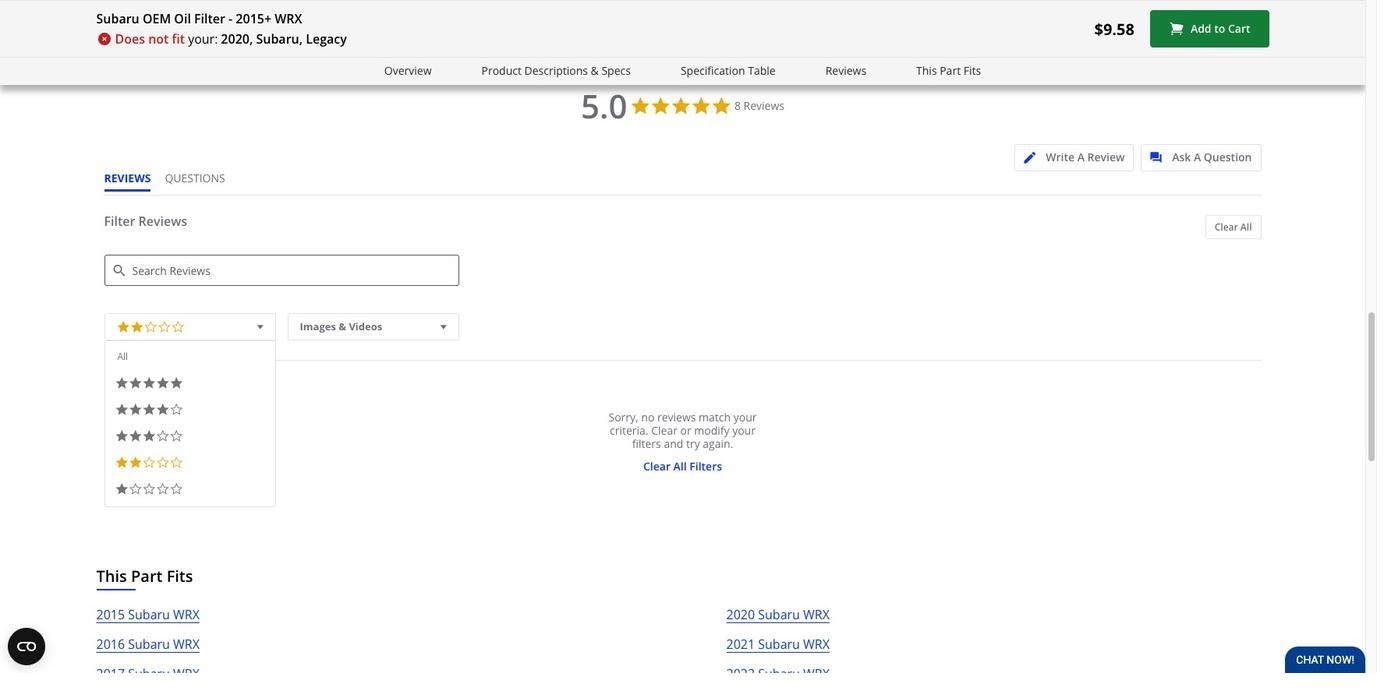 Task type: locate. For each thing, give the bounding box(es) containing it.
tab list
[[104, 171, 239, 195]]

fit
[[172, 30, 185, 48]]

2016 subaru wrx link
[[96, 635, 200, 665]]

wrx for 2016 subaru wrx
[[173, 637, 200, 654]]

all down and
[[674, 460, 687, 474]]

wrx for 2020 subaru wrx
[[803, 607, 830, 624]]

2 2 total reviews element from the left
[[1185, 0, 1309, 8]]

wrx down 2015 subaru wrx link
[[173, 637, 200, 654]]

subaru for 2021 subaru wrx
[[758, 637, 800, 654]]

star image
[[174, 0, 185, 8], [300, 0, 311, 8], [323, 0, 335, 8], [335, 0, 346, 8], [437, 0, 449, 8], [484, 0, 496, 8], [587, 0, 599, 8], [599, 0, 610, 8], [610, 0, 622, 8], [736, 0, 748, 8], [748, 0, 760, 8], [771, 0, 783, 8], [783, 0, 795, 8], [886, 0, 897, 8], [897, 0, 909, 8], [921, 0, 933, 8], [1035, 0, 1047, 8], [1047, 0, 1059, 8], [1082, 0, 1094, 8], [1185, 0, 1196, 8], [1196, 0, 1208, 8], [130, 318, 144, 334], [115, 377, 129, 390], [129, 377, 142, 390], [170, 377, 183, 390], [115, 403, 129, 417], [129, 403, 142, 417], [142, 403, 156, 417], [129, 430, 142, 443], [129, 456, 142, 470]]

2 horizontal spatial all
[[1241, 221, 1252, 234]]

2 a from the left
[[1194, 150, 1201, 165]]

table
[[748, 63, 776, 78]]

1 horizontal spatial 1 total reviews element
[[736, 0, 861, 8]]

star image inside rating filter field
[[117, 318, 130, 334]]

1 vertical spatial filter
[[104, 213, 135, 230]]

1 horizontal spatial this
[[916, 63, 937, 78]]

sorry,
[[609, 410, 639, 425]]

magnifying glass image
[[113, 265, 125, 277]]

&
[[591, 63, 599, 78], [339, 320, 346, 334]]

$9.58
[[1095, 18, 1135, 39]]

filter inside heading
[[104, 213, 135, 230]]

reviews inside heading
[[138, 213, 187, 230]]

0 vertical spatial this
[[916, 63, 937, 78]]

0 horizontal spatial all
[[117, 350, 128, 364]]

all down 'question'
[[1241, 221, 1252, 234]]

2016
[[96, 637, 125, 654]]

overview
[[384, 63, 432, 78]]

fits up 2015 subaru wrx
[[167, 566, 193, 587]]

wrx for 2015 subaru wrx
[[173, 607, 200, 624]]

2020
[[727, 607, 755, 624]]

1 total reviews element
[[437, 0, 562, 8], [736, 0, 861, 8]]

images & videos
[[300, 320, 382, 334]]

no
[[641, 410, 655, 425]]

1 horizontal spatial all
[[674, 460, 687, 474]]

all
[[1241, 221, 1252, 234], [117, 350, 128, 364], [674, 460, 687, 474]]

5.0 star rating element
[[581, 84, 628, 128]]

a for ask
[[1194, 150, 1201, 165]]

0 vertical spatial this part fits
[[916, 63, 981, 78]]

1 a from the left
[[1078, 150, 1085, 165]]

empty star image
[[1220, 0, 1232, 8], [1232, 0, 1243, 8], [170, 403, 183, 417], [170, 456, 183, 470], [129, 483, 142, 496], [142, 483, 156, 496], [156, 483, 170, 496]]

1 total reviews element up 'table'
[[736, 0, 861, 8]]

2 total reviews element up $9.58
[[1035, 0, 1160, 8]]

11 total reviews element
[[587, 0, 712, 8]]

ask a question
[[1172, 150, 1252, 165]]

wrx up 2016 subaru wrx
[[173, 607, 200, 624]]

images & videos element
[[287, 314, 459, 341]]

0 horizontal spatial 2 total reviews element
[[1035, 0, 1160, 8]]

7 total reviews element up subaru oem oil filter - 2015+ wrx on the top of the page
[[138, 0, 263, 8]]

2 total reviews element
[[1035, 0, 1160, 8], [1185, 0, 1309, 8]]

1 vertical spatial fits
[[167, 566, 193, 587]]

part up 2015 subaru wrx
[[131, 566, 163, 587]]

product descriptions & specs
[[482, 63, 631, 78]]

clear
[[1215, 221, 1238, 234], [651, 424, 678, 438], [643, 460, 671, 474]]

2015+
[[236, 10, 271, 27]]

star image
[[138, 0, 150, 8], [150, 0, 162, 8], [162, 0, 174, 8], [185, 0, 197, 8], [288, 0, 300, 8], [311, 0, 323, 8], [449, 0, 461, 8], [461, 0, 472, 8], [472, 0, 484, 8], [622, 0, 634, 8], [760, 0, 771, 8], [909, 0, 921, 8], [933, 0, 944, 8], [1059, 0, 1070, 8], [1070, 0, 1082, 8], [1208, 0, 1220, 8], [117, 318, 130, 334], [142, 377, 156, 390], [156, 377, 170, 390], [156, 403, 170, 417], [115, 430, 129, 443], [142, 430, 156, 443], [115, 456, 129, 470], [115, 483, 129, 496]]

2021
[[727, 637, 755, 654]]

2 vertical spatial all
[[674, 460, 687, 474]]

clear left or
[[651, 424, 678, 438]]

oem
[[143, 10, 171, 27]]

& left specs
[[591, 63, 599, 78]]

this part fits down the 3 total reviews element
[[916, 63, 981, 78]]

this
[[916, 63, 937, 78], [96, 566, 127, 587]]

this part fits
[[916, 63, 981, 78], [96, 566, 193, 587]]

1 vertical spatial all
[[117, 350, 128, 364]]

wrx for 2021 subaru wrx
[[803, 637, 830, 654]]

2016 subaru wrx
[[96, 637, 200, 654]]

0 horizontal spatial this part fits
[[96, 566, 193, 587]]

& inside field
[[339, 320, 346, 334]]

filters
[[690, 460, 722, 474]]

2015 subaru wrx
[[96, 607, 200, 624]]

subaru down 2015 subaru wrx link
[[128, 637, 170, 654]]

subaru for 2015 subaru wrx
[[128, 607, 170, 624]]

clear inside clear all button
[[1215, 221, 1238, 234]]

1 horizontal spatial a
[[1194, 150, 1201, 165]]

filter
[[194, 10, 225, 27], [104, 213, 135, 230]]

0 vertical spatial all
[[1241, 221, 1252, 234]]

clear down filters
[[643, 460, 671, 474]]

0 horizontal spatial &
[[339, 320, 346, 334]]

this part fits up 2015 subaru wrx
[[96, 566, 193, 587]]

1 vertical spatial this
[[96, 566, 127, 587]]

0 vertical spatial &
[[591, 63, 599, 78]]

1 horizontal spatial 2 total reviews element
[[1185, 0, 1309, 8]]

fits
[[964, 63, 981, 78], [167, 566, 193, 587]]

subaru up 2021 subaru wrx
[[758, 607, 800, 624]]

1 total reviews element up product
[[437, 0, 562, 8]]

wrx down "2020 subaru wrx" link
[[803, 637, 830, 654]]

subaru for 2020 subaru wrx
[[758, 607, 800, 624]]

does not fit your: 2020, subaru, legacy
[[115, 30, 347, 48]]

reviews
[[826, 63, 867, 78], [744, 98, 785, 113], [138, 213, 187, 230], [114, 378, 163, 396]]

0 horizontal spatial down triangle image
[[253, 319, 267, 335]]

filter left "-"
[[194, 10, 225, 27]]

specification
[[681, 63, 745, 78]]

a right ask
[[1194, 150, 1201, 165]]

0 vertical spatial fits
[[964, 63, 981, 78]]

1 vertical spatial clear
[[651, 424, 678, 438]]

clear down 'question'
[[1215, 221, 1238, 234]]

2 down triangle image from the left
[[437, 319, 450, 335]]

specs
[[602, 63, 631, 78]]

powered
[[1179, 53, 1224, 68]]

Rating Filter field
[[104, 314, 276, 341]]

write a review button
[[1015, 144, 1134, 172]]

0 horizontal spatial 1 total reviews element
[[437, 0, 562, 8]]

specification table link
[[681, 62, 776, 80]]

sorry, no reviews match your criteria. clear or modify your filters and try again. clear all filters
[[609, 410, 757, 474]]

reviews for 8 reviews
[[744, 98, 785, 113]]

1 vertical spatial this part fits
[[96, 566, 193, 587]]

1 vertical spatial part
[[131, 566, 163, 587]]

subaru down "2020 subaru wrx" link
[[758, 637, 800, 654]]

part down the 3 total reviews element
[[940, 63, 961, 78]]

subaru up does
[[96, 10, 139, 27]]

this down the 3 total reviews element
[[916, 63, 937, 78]]

ask a question button
[[1141, 144, 1262, 172]]

match
[[699, 410, 731, 425]]

subaru
[[96, 10, 139, 27], [128, 607, 170, 624], [758, 607, 800, 624], [128, 637, 170, 654], [758, 637, 800, 654]]

down triangle image right the videos
[[437, 319, 450, 335]]

0 horizontal spatial filter
[[104, 213, 135, 230]]

your
[[734, 410, 757, 425], [732, 424, 756, 438]]

descriptions
[[525, 63, 588, 78]]

wrx
[[275, 10, 302, 27], [173, 607, 200, 624], [803, 607, 830, 624], [173, 637, 200, 654], [803, 637, 830, 654]]

by
[[1227, 53, 1239, 68]]

2015 subaru wrx link
[[96, 605, 200, 635]]

2020,
[[221, 30, 253, 48]]

1 horizontal spatial filter
[[194, 10, 225, 27]]

images
[[300, 320, 336, 334]]

part
[[940, 63, 961, 78], [131, 566, 163, 587]]

0 horizontal spatial a
[[1078, 150, 1085, 165]]

filter reviews
[[104, 213, 187, 230]]

empty star image
[[144, 318, 158, 334], [158, 318, 171, 334], [171, 318, 185, 334], [156, 430, 170, 443], [170, 430, 183, 443], [142, 456, 156, 470], [156, 456, 170, 470], [170, 483, 183, 496]]

0 vertical spatial clear
[[1215, 221, 1238, 234]]

0 horizontal spatial this
[[96, 566, 127, 587]]

this up 2015
[[96, 566, 127, 587]]

7 total reviews element
[[138, 0, 263, 8], [288, 0, 413, 8]]

all inside sorry, no reviews match your criteria. clear or modify your filters and try again. clear all filters
[[674, 460, 687, 474]]

subaru up 2016 subaru wrx
[[128, 607, 170, 624]]

1 horizontal spatial down triangle image
[[437, 319, 450, 335]]

a right the write
[[1078, 150, 1085, 165]]

a for write
[[1078, 150, 1085, 165]]

your:
[[188, 30, 218, 48]]

product
[[482, 63, 522, 78]]

criteria.
[[610, 424, 649, 438]]

wrx up 2021 subaru wrx
[[803, 607, 830, 624]]

0
[[104, 378, 111, 396]]

2 total reviews element up cart
[[1185, 0, 1309, 8]]

& left the videos
[[339, 320, 346, 334]]

2020 subaru wrx link
[[727, 605, 830, 635]]

0 horizontal spatial 7 total reviews element
[[138, 0, 263, 8]]

7 total reviews element up legacy at top left
[[288, 0, 413, 8]]

rating element
[[104, 314, 276, 508]]

1 horizontal spatial 7 total reviews element
[[288, 0, 413, 8]]

a
[[1078, 150, 1085, 165], [1194, 150, 1201, 165]]

down triangle image left images
[[253, 319, 267, 335]]

down triangle image
[[253, 319, 267, 335], [437, 319, 450, 335]]

all up the 0 reviews
[[117, 350, 128, 364]]

fits down the 3 total reviews element
[[964, 63, 981, 78]]

filter reviews heading
[[104, 213, 1262, 243]]

clear all filters link
[[638, 460, 728, 474]]

filter down reviews
[[104, 213, 135, 230]]

1 horizontal spatial part
[[940, 63, 961, 78]]

1 vertical spatial &
[[339, 320, 346, 334]]

all inside list box
[[117, 350, 128, 364]]

0 horizontal spatial part
[[131, 566, 163, 587]]

reviews
[[657, 410, 696, 425]]



Task type: describe. For each thing, give the bounding box(es) containing it.
all link
[[117, 350, 128, 364]]

2 7 total reviews element from the left
[[288, 0, 413, 8]]

ask
[[1172, 150, 1191, 165]]

all list box
[[104, 341, 276, 508]]

clear all button
[[1206, 215, 1262, 240]]

to
[[1215, 21, 1226, 36]]

1 1 total reviews element from the left
[[437, 0, 562, 8]]

subaru oem oil filter - 2015+ wrx
[[96, 10, 302, 27]]

subaru,
[[256, 30, 303, 48]]

this part fits link
[[916, 62, 981, 80]]

2021 subaru wrx
[[727, 637, 830, 654]]

does
[[115, 30, 145, 48]]

again.
[[703, 437, 733, 452]]

all inside button
[[1241, 221, 1252, 234]]

add to cart button
[[1150, 10, 1269, 48]]

add
[[1191, 21, 1212, 36]]

cart
[[1228, 21, 1251, 36]]

reviews for 0 reviews
[[114, 378, 163, 396]]

0 vertical spatial part
[[940, 63, 961, 78]]

2015
[[96, 607, 125, 624]]

2 vertical spatial clear
[[643, 460, 671, 474]]

overview link
[[384, 62, 432, 80]]

star image inside rating filter field
[[130, 318, 144, 334]]

videos
[[349, 320, 382, 334]]

reviews
[[104, 171, 151, 186]]

add to cart
[[1191, 21, 1251, 36]]

oil
[[174, 10, 191, 27]]

product descriptions & specs link
[[482, 62, 631, 80]]

0 horizontal spatial fits
[[167, 566, 193, 587]]

tab list containing reviews
[[104, 171, 239, 195]]

1 2 total reviews element from the left
[[1035, 0, 1160, 8]]

try
[[686, 437, 700, 452]]

specification table
[[681, 63, 776, 78]]

0 vertical spatial filter
[[194, 10, 225, 27]]

write a review
[[1046, 150, 1125, 165]]

2 1 total reviews element from the left
[[736, 0, 861, 8]]

0 reviews
[[104, 378, 163, 396]]

1 horizontal spatial fits
[[964, 63, 981, 78]]

1 7 total reviews element from the left
[[138, 0, 263, 8]]

3 total reviews element
[[886, 0, 1011, 8]]

2021 subaru wrx link
[[727, 635, 830, 665]]

down triangle image inside the "images & videos filter" field
[[437, 319, 450, 335]]

dialog image
[[1150, 152, 1170, 164]]

filters
[[632, 437, 661, 452]]

1 down triangle image from the left
[[253, 319, 267, 335]]

powered by
[[1179, 53, 1242, 68]]

not
[[148, 30, 169, 48]]

clear all
[[1215, 221, 1252, 234]]

Images & Videos Filter field
[[287, 314, 459, 341]]

your right match
[[734, 410, 757, 425]]

5.0
[[581, 84, 628, 128]]

subaru for 2016 subaru wrx
[[128, 637, 170, 654]]

or
[[681, 424, 692, 438]]

2020 subaru wrx
[[727, 607, 830, 624]]

write no frame image
[[1024, 152, 1044, 164]]

8 reviews
[[735, 98, 785, 113]]

modify
[[694, 424, 730, 438]]

legacy
[[306, 30, 347, 48]]

1 horizontal spatial &
[[591, 63, 599, 78]]

8
[[735, 98, 741, 113]]

and
[[664, 437, 683, 452]]

wrx up subaru,
[[275, 10, 302, 27]]

your right modify
[[732, 424, 756, 438]]

questions
[[165, 171, 225, 186]]

question
[[1204, 150, 1252, 165]]

Search Reviews search field
[[104, 255, 459, 286]]

reviews for filter reviews
[[138, 213, 187, 230]]

open widget image
[[8, 629, 45, 666]]

write
[[1046, 150, 1075, 165]]

reviews link
[[826, 62, 867, 80]]

-
[[229, 10, 233, 27]]

1 horizontal spatial this part fits
[[916, 63, 981, 78]]

review
[[1088, 150, 1125, 165]]



Task type: vqa. For each thing, say whether or not it's contained in the screenshot.
Staged Power Packages LINK
no



